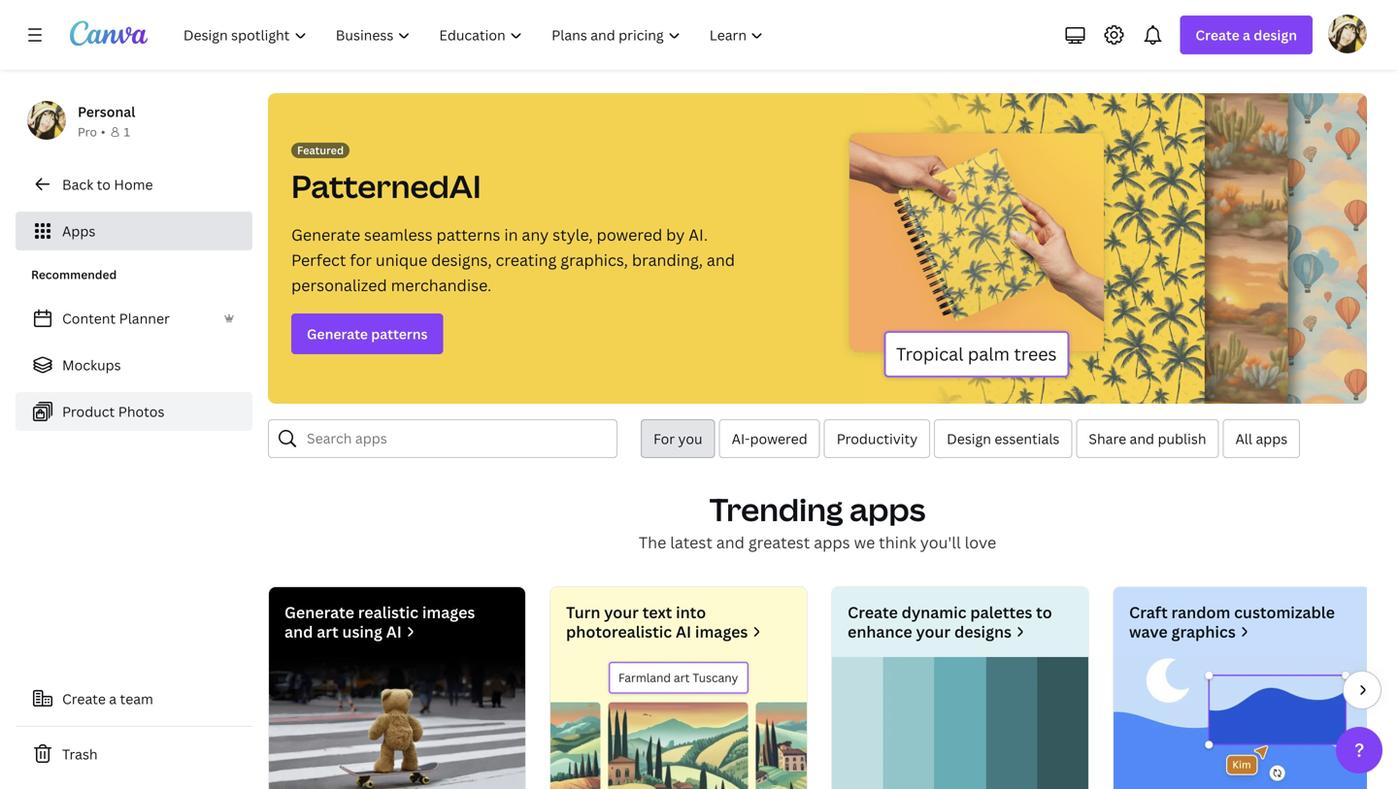 Task type: vqa. For each thing, say whether or not it's contained in the screenshot.
greatest
yes



Task type: locate. For each thing, give the bounding box(es) containing it.
all apps button
[[1223, 419, 1300, 458]]

powered up graphics,
[[597, 224, 662, 245]]

to inside "link"
[[97, 175, 111, 194]]

1 horizontal spatial powered
[[750, 430, 808, 448]]

generate realistic images and art using ai button
[[268, 586, 526, 789]]

product photos link
[[16, 392, 252, 431]]

0 horizontal spatial images
[[422, 602, 475, 623]]

apps link
[[16, 212, 252, 250]]

create left dynamic
[[848, 602, 898, 623]]

share and publish button
[[1076, 419, 1219, 458]]

and right latest
[[716, 532, 745, 553]]

0 vertical spatial patterns
[[436, 224, 500, 245]]

planner
[[119, 309, 170, 328]]

1 horizontal spatial create
[[848, 602, 898, 623]]

design
[[1254, 26, 1297, 44]]

apps inside 'button'
[[1256, 430, 1288, 448]]

random
[[1171, 602, 1230, 623]]

and inside trending apps the latest and greatest apps we think you'll love
[[716, 532, 745, 553]]

for you
[[653, 430, 703, 448]]

images right text
[[695, 621, 748, 642]]

powered inside button
[[750, 430, 808, 448]]

2 vertical spatial create
[[62, 690, 106, 708]]

you'll
[[920, 532, 961, 553]]

0 horizontal spatial patterns
[[371, 325, 428, 343]]

enhance
[[848, 621, 912, 642]]

your inside the turn your text into photorealistic ai images
[[604, 602, 639, 623]]

trash link
[[16, 735, 252, 774]]

0 horizontal spatial to
[[97, 175, 111, 194]]

2 vertical spatial generate
[[284, 602, 354, 623]]

0 vertical spatial create
[[1196, 26, 1240, 44]]

1 vertical spatial a
[[109, 690, 117, 708]]

apps right all
[[1256, 430, 1288, 448]]

back
[[62, 175, 93, 194]]

and inside button
[[1130, 430, 1154, 448]]

apps up think
[[850, 488, 926, 531]]

create a design button
[[1180, 16, 1313, 54]]

a left design
[[1243, 26, 1251, 44]]

0 horizontal spatial create
[[62, 690, 106, 708]]

patterns
[[436, 224, 500, 245], [371, 325, 428, 343]]

a inside dropdown button
[[1243, 26, 1251, 44]]

featured patternedai
[[291, 143, 481, 207]]

dall·e image
[[269, 657, 525, 789]]

ai right using
[[386, 621, 402, 642]]

0 horizontal spatial a
[[109, 690, 117, 708]]

powered inside the "generate seamless patterns in any style, powered by ai. perfect for unique designs, creating graphics, branding, and personalized merchandise."
[[597, 224, 662, 245]]

a for design
[[1243, 26, 1251, 44]]

•
[[101, 124, 105, 140]]

images right realistic
[[422, 602, 475, 623]]

essentials
[[995, 430, 1060, 448]]

design
[[947, 430, 991, 448]]

apps for all
[[1256, 430, 1288, 448]]

create dynamic palettes to enhance your designs button
[[831, 586, 1089, 789]]

to inside create dynamic palettes to enhance your designs
[[1036, 602, 1052, 623]]

1 vertical spatial create
[[848, 602, 898, 623]]

1 vertical spatial to
[[1036, 602, 1052, 623]]

text
[[642, 602, 672, 623]]

to right back
[[97, 175, 111, 194]]

create inside dropdown button
[[1196, 26, 1240, 44]]

patterns down merchandise.
[[371, 325, 428, 343]]

1 ai from the left
[[386, 621, 402, 642]]

craft
[[1129, 602, 1168, 623]]

personalized
[[291, 275, 387, 296]]

patterns inside button
[[371, 325, 428, 343]]

generate
[[291, 224, 360, 245], [307, 325, 368, 343], [284, 602, 354, 623]]

1 vertical spatial apps
[[850, 488, 926, 531]]

patterns inside the "generate seamless patterns in any style, powered by ai. perfect for unique designs, creating graphics, branding, and personalized merchandise."
[[436, 224, 500, 245]]

into
[[676, 602, 706, 623]]

content planner
[[62, 309, 170, 328]]

1 vertical spatial powered
[[750, 430, 808, 448]]

your left designs
[[916, 621, 951, 642]]

publish
[[1158, 430, 1206, 448]]

create inside create dynamic palettes to enhance your designs
[[848, 602, 898, 623]]

ai.
[[689, 224, 708, 245]]

productivity button
[[824, 419, 930, 458]]

0 horizontal spatial powered
[[597, 224, 662, 245]]

generate left realistic
[[284, 602, 354, 623]]

generate down personalized
[[307, 325, 368, 343]]

create left design
[[1196, 26, 1240, 44]]

a inside button
[[109, 690, 117, 708]]

any
[[522, 224, 549, 245]]

1 horizontal spatial patterns
[[436, 224, 500, 245]]

1 vertical spatial patterns
[[371, 325, 428, 343]]

1 horizontal spatial ai
[[676, 621, 691, 642]]

perfect
[[291, 250, 346, 270]]

0 vertical spatial powered
[[597, 224, 662, 245]]

0 vertical spatial a
[[1243, 26, 1251, 44]]

pro
[[78, 124, 97, 140]]

designs,
[[431, 250, 492, 270]]

merchandise.
[[391, 275, 491, 296]]

apps
[[1256, 430, 1288, 448], [850, 488, 926, 531], [814, 532, 850, 553]]

wave
[[1129, 621, 1168, 642]]

a text box shows "tropical palm trees" and behind it is a photo of two hands holding a spiral bound notebook with a repeating pattern of palm trees on the cover. behind that are more patterns. one is of cacti in the desert and the other is hot air balloons in the clouds. image
[[816, 93, 1367, 404]]

your
[[604, 602, 639, 623], [916, 621, 951, 642]]

2 horizontal spatial create
[[1196, 26, 1240, 44]]

generate seamless patterns in any style, powered by ai. perfect for unique designs, creating graphics, branding, and personalized merchandise.
[[291, 224, 735, 296]]

and right share at the right
[[1130, 430, 1154, 448]]

a for team
[[109, 690, 117, 708]]

and down ai.
[[707, 250, 735, 270]]

share and publish
[[1089, 430, 1206, 448]]

0 vertical spatial apps
[[1256, 430, 1288, 448]]

a left team
[[109, 690, 117, 708]]

seamless
[[364, 224, 433, 245]]

list containing content planner
[[16, 299, 252, 431]]

create for create dynamic palettes to enhance your designs
[[848, 602, 898, 623]]

wave generator image
[[1114, 657, 1370, 789]]

1 horizontal spatial to
[[1036, 602, 1052, 623]]

1 vertical spatial generate
[[307, 325, 368, 343]]

1 horizontal spatial a
[[1243, 26, 1251, 44]]

and left art
[[284, 621, 313, 642]]

ai right text
[[676, 621, 691, 642]]

ai inside generate realistic images and art using ai
[[386, 621, 402, 642]]

graphics,
[[561, 250, 628, 270]]

realistic
[[358, 602, 419, 623]]

graphics
[[1171, 621, 1236, 642]]

generate inside the "generate seamless patterns in any style, powered by ai. perfect for unique designs, creating graphics, branding, and personalized merchandise."
[[291, 224, 360, 245]]

Input field to search for apps search field
[[307, 420, 605, 457]]

create
[[1196, 26, 1240, 44], [848, 602, 898, 623], [62, 690, 106, 708]]

to
[[97, 175, 111, 194], [1036, 602, 1052, 623]]

to right palettes
[[1036, 602, 1052, 623]]

branding,
[[632, 250, 703, 270]]

powered
[[597, 224, 662, 245], [750, 430, 808, 448]]

apps left "we"
[[814, 532, 850, 553]]

style,
[[553, 224, 593, 245]]

generate patterns button
[[291, 314, 443, 354]]

a
[[1243, 26, 1251, 44], [109, 690, 117, 708]]

list
[[16, 299, 252, 431]]

content planner link
[[16, 299, 252, 338]]

and inside the "generate seamless patterns in any style, powered by ai. perfect for unique designs, creating graphics, branding, and personalized merchandise."
[[707, 250, 735, 270]]

top level navigation element
[[171, 16, 780, 54]]

personal
[[78, 102, 135, 121]]

generate inside generate realistic images and art using ai
[[284, 602, 354, 623]]

patterns up designs,
[[436, 224, 500, 245]]

2 ai from the left
[[676, 621, 691, 642]]

0 vertical spatial generate
[[291, 224, 360, 245]]

all apps
[[1235, 430, 1288, 448]]

generate for generate realistic images and art using ai
[[284, 602, 354, 623]]

greatest
[[748, 532, 810, 553]]

generate up "perfect"
[[291, 224, 360, 245]]

craft random customizable wave graphics button
[[1113, 586, 1371, 789]]

1 horizontal spatial images
[[695, 621, 748, 642]]

for you button
[[641, 419, 715, 458]]

1 horizontal spatial your
[[916, 621, 951, 642]]

images inside the turn your text into photorealistic ai images
[[695, 621, 748, 642]]

0 horizontal spatial ai
[[386, 621, 402, 642]]

images
[[422, 602, 475, 623], [695, 621, 748, 642]]

your left text
[[604, 602, 639, 623]]

create left team
[[62, 690, 106, 708]]

ai
[[386, 621, 402, 642], [676, 621, 691, 642]]

apps
[[62, 222, 95, 240]]

mockups link
[[16, 346, 252, 384]]

generate for generate patterns
[[307, 325, 368, 343]]

0 vertical spatial to
[[97, 175, 111, 194]]

turn your text into photorealistic ai images button
[[550, 586, 808, 789]]

create inside button
[[62, 690, 106, 708]]

photorealistic
[[566, 621, 672, 642]]

powered up trending
[[750, 430, 808, 448]]

0 horizontal spatial your
[[604, 602, 639, 623]]



Task type: describe. For each thing, give the bounding box(es) containing it.
for
[[350, 250, 372, 270]]

product photos
[[62, 402, 165, 421]]

creating
[[496, 250, 557, 270]]

mockups
[[62, 356, 121, 374]]

2 vertical spatial apps
[[814, 532, 850, 553]]

home
[[114, 175, 153, 194]]

create a design
[[1196, 26, 1297, 44]]

featured
[[297, 143, 344, 157]]

using
[[342, 621, 382, 642]]

your inside create dynamic palettes to enhance your designs
[[916, 621, 951, 642]]

team
[[120, 690, 153, 708]]

dynamic
[[902, 602, 967, 623]]

design essentials button
[[934, 419, 1072, 458]]

shade image
[[832, 657, 1088, 789]]

designs
[[954, 621, 1012, 642]]

product
[[62, 402, 115, 421]]

by
[[666, 224, 685, 245]]

apps for trending
[[850, 488, 926, 531]]

all
[[1235, 430, 1252, 448]]

ai-powered button
[[719, 419, 820, 458]]

patternedai
[[291, 165, 481, 207]]

create a team button
[[16, 680, 252, 718]]

images inside generate realistic images and art using ai
[[422, 602, 475, 623]]

and inside generate realistic images and art using ai
[[284, 621, 313, 642]]

unique
[[376, 250, 427, 270]]

create a team
[[62, 690, 153, 708]]

turn
[[566, 602, 600, 623]]

create dynamic palettes to enhance your designs
[[848, 602, 1052, 642]]

trending
[[709, 488, 843, 531]]

turn your text into photorealistic ai images
[[566, 602, 748, 642]]

ai inside the turn your text into photorealistic ai images
[[676, 621, 691, 642]]

design essentials
[[947, 430, 1060, 448]]

you
[[678, 430, 703, 448]]

share
[[1089, 430, 1126, 448]]

create for create a team
[[62, 690, 106, 708]]

we
[[854, 532, 875, 553]]

latest
[[670, 532, 713, 553]]

ai-powered
[[732, 430, 808, 448]]

ai-
[[732, 430, 750, 448]]

photos
[[118, 402, 165, 421]]

generate patterns
[[307, 325, 428, 343]]

craft random customizable wave graphics
[[1129, 602, 1335, 642]]

palettes
[[970, 602, 1032, 623]]

content
[[62, 309, 116, 328]]

1
[[124, 124, 130, 140]]

love
[[965, 532, 996, 553]]

productivity
[[837, 430, 918, 448]]

customizable
[[1234, 602, 1335, 623]]

generate realistic images and art using ai
[[284, 602, 475, 642]]

create for create a design
[[1196, 26, 1240, 44]]

the
[[639, 532, 666, 553]]

generate for generate seamless patterns in any style, powered by ai. perfect for unique designs, creating graphics, branding, and personalized merchandise.
[[291, 224, 360, 245]]

art
[[317, 621, 339, 642]]

trash
[[62, 745, 98, 764]]

back to home link
[[16, 165, 252, 204]]

imagen image
[[551, 657, 807, 789]]

recommended
[[31, 267, 117, 283]]

pro •
[[78, 124, 105, 140]]

in
[[504, 224, 518, 245]]

back to home
[[62, 175, 153, 194]]

for
[[653, 430, 675, 448]]

stephanie aranda image
[[1328, 14, 1367, 53]]

trending apps the latest and greatest apps we think you'll love
[[639, 488, 996, 553]]



